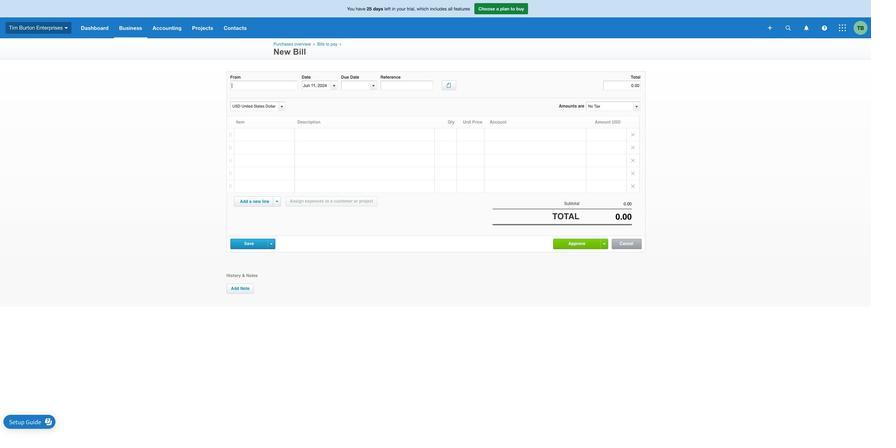 Task type: locate. For each thing, give the bounding box(es) containing it.
2 vertical spatial delete line item image
[[627, 180, 639, 193]]

0 horizontal spatial svg image
[[64, 27, 68, 29]]

0 vertical spatial delete line item image
[[627, 129, 639, 141]]

1 horizontal spatial svg image
[[804, 25, 809, 31]]

more add line options... image
[[276, 201, 278, 203]]

2 delete line item image from the top
[[627, 142, 639, 154]]

svg image
[[839, 24, 846, 31], [804, 25, 809, 31], [768, 26, 773, 30]]

None text field
[[230, 81, 298, 90], [604, 81, 641, 90], [342, 81, 371, 90], [231, 102, 278, 111], [580, 212, 632, 222], [230, 81, 298, 90], [604, 81, 641, 90], [342, 81, 371, 90], [231, 102, 278, 111], [580, 212, 632, 222]]

0 vertical spatial delete line item image
[[627, 155, 639, 167]]

1 horizontal spatial svg image
[[786, 25, 791, 31]]

svg image
[[786, 25, 791, 31], [822, 25, 827, 31], [64, 27, 68, 29]]

2 horizontal spatial svg image
[[822, 25, 827, 31]]

3 delete line item image from the top
[[627, 180, 639, 193]]

delete line item image
[[627, 129, 639, 141], [627, 142, 639, 154], [627, 180, 639, 193]]

2 horizontal spatial svg image
[[839, 24, 846, 31]]

delete line item image
[[627, 155, 639, 167], [627, 167, 639, 180]]

2 delete line item image from the top
[[627, 167, 639, 180]]

1 vertical spatial delete line item image
[[627, 167, 639, 180]]

banner
[[0, 0, 872, 38]]

1 delete line item image from the top
[[627, 155, 639, 167]]

None text field
[[381, 81, 433, 90], [302, 81, 331, 90], [587, 102, 634, 111], [580, 202, 632, 207], [381, 81, 433, 90], [302, 81, 331, 90], [587, 102, 634, 111], [580, 202, 632, 207]]

1 vertical spatial delete line item image
[[627, 142, 639, 154]]



Task type: describe. For each thing, give the bounding box(es) containing it.
1 delete line item image from the top
[[627, 129, 639, 141]]

more save options... image
[[270, 244, 273, 245]]

0 horizontal spatial svg image
[[768, 26, 773, 30]]

more approve options... image
[[603, 244, 606, 245]]



Task type: vqa. For each thing, say whether or not it's contained in the screenshot.
More Save options... ICON
yes



